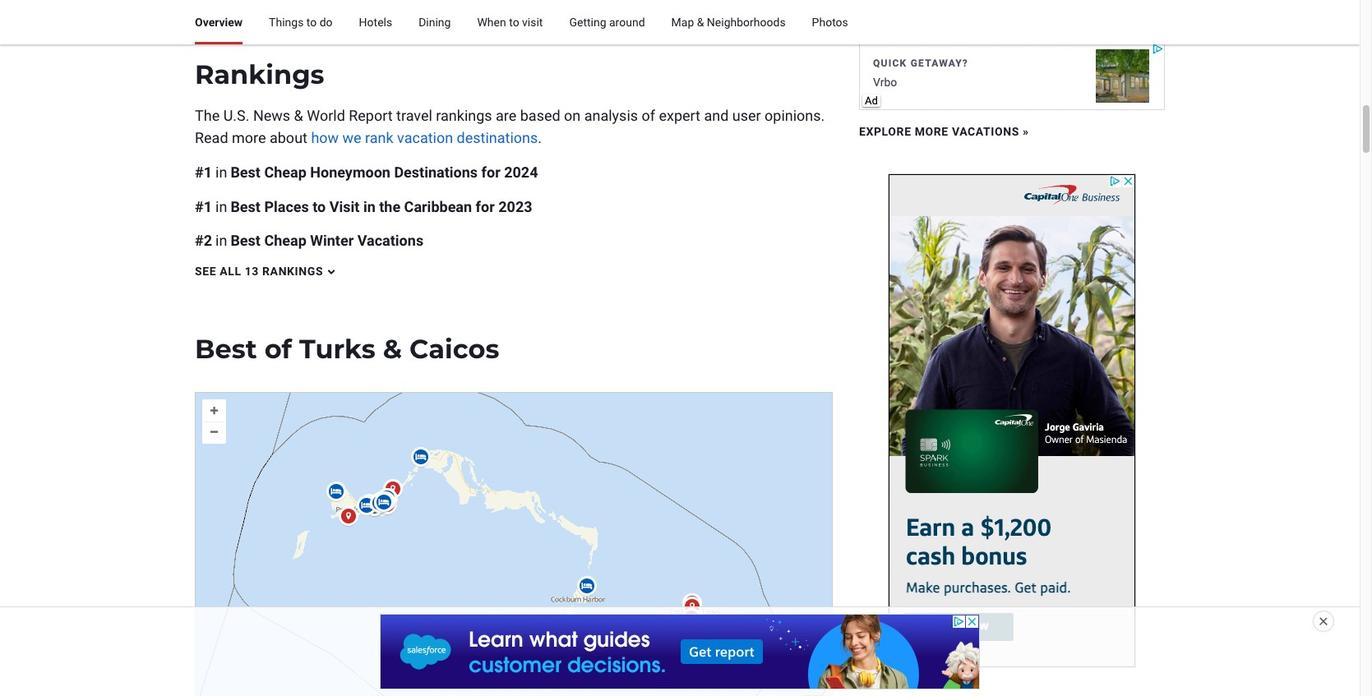 Task type: describe. For each thing, give the bounding box(es) containing it.
# 1 in best cheap honeymoon destinations for 2024
[[195, 164, 538, 181]]

to for when
[[509, 15, 519, 29]]

things to do
[[269, 15, 333, 29]]

explore more vacations » link
[[859, 125, 1029, 138]]

destinations
[[457, 129, 538, 147]]

opinions.
[[765, 107, 825, 125]]

# for # 1 in best cheap honeymoon destinations for 2024
[[195, 164, 204, 181]]

to for things
[[307, 15, 317, 29]]

overview link
[[195, 0, 243, 45]]

cheap for winter
[[264, 232, 307, 249]]

report
[[349, 107, 393, 125]]

best for best cheap honeymoon destinations for 2024
[[231, 164, 261, 181]]

1 vertical spatial rankings
[[262, 265, 323, 278]]

world
[[307, 107, 345, 125]]

photos link
[[812, 0, 848, 45]]

all
[[220, 265, 241, 278]]

the
[[379, 198, 401, 215]]

photos
[[812, 15, 848, 29]]

news
[[253, 107, 290, 125]]

& for the u.s. news & world report travel rankings are based on analysis of expert and user opinions. read more about
[[294, 107, 303, 125]]

# for # 2 in best cheap winter vacations
[[195, 232, 204, 249]]

in for best cheap winter vacations
[[215, 232, 227, 249]]

u.s.
[[223, 107, 250, 125]]

# 1 in best places to visit in the caribbean for 2023
[[195, 198, 532, 215]]

see all 13 rankings
[[195, 265, 323, 278]]

visit
[[522, 15, 543, 29]]

best of turks & caicos
[[195, 333, 499, 365]]

# for # 1 in best places to visit in the caribbean for 2023
[[195, 198, 204, 215]]

1 for # 1 in best places to visit in the caribbean for 2023
[[204, 198, 212, 215]]

map & neighborhoods link
[[671, 0, 786, 45]]

map & neighborhoods
[[671, 15, 786, 29]]

cheap for honeymoon
[[264, 164, 307, 181]]

do
[[320, 15, 333, 29]]

when to visit link
[[477, 0, 543, 45]]

explore more vacations »
[[859, 125, 1029, 138]]

0 vertical spatial rankings
[[195, 59, 324, 91]]

turks
[[299, 333, 375, 365]]

+ −
[[210, 402, 219, 441]]

0 vertical spatial for
[[481, 164, 501, 181]]

+
[[210, 402, 219, 420]]

2023
[[498, 198, 532, 215]]

map
[[671, 15, 694, 29]]

overview
[[195, 15, 243, 29]]

when to visit
[[477, 15, 543, 29]]



Task type: locate. For each thing, give the bounding box(es) containing it.
best down u.s. in the left top of the page
[[231, 164, 261, 181]]

expert
[[659, 107, 701, 125]]

getting around link
[[569, 0, 645, 45]]

2 1 from the top
[[204, 198, 212, 215]]

more down u.s. in the left top of the page
[[232, 129, 266, 147]]

more inside the u.s. news & world report travel rankings are based on analysis of expert and user opinions. read more about
[[232, 129, 266, 147]]

& for best of turks & caicos
[[383, 333, 402, 365]]

the
[[195, 107, 220, 125]]

to
[[307, 15, 317, 29], [509, 15, 519, 29], [313, 198, 326, 215]]

in for best cheap honeymoon destinations for 2024
[[215, 164, 227, 181]]

# 2 in best cheap winter vacations
[[195, 232, 424, 249]]

2024
[[504, 164, 538, 181]]

rank
[[365, 129, 394, 147]]

0 vertical spatial #
[[195, 164, 204, 181]]

rankings down '# 2 in best cheap winter vacations'
[[262, 265, 323, 278]]

when
[[477, 15, 506, 29]]

1 up 2
[[204, 198, 212, 215]]

# down read
[[195, 164, 204, 181]]

1 1 from the top
[[204, 164, 212, 181]]

rankings
[[436, 107, 492, 125]]

2 horizontal spatial &
[[697, 15, 704, 29]]

−
[[210, 424, 219, 441]]

1 # from the top
[[195, 164, 204, 181]]

for left 2023
[[476, 198, 495, 215]]

in
[[215, 164, 227, 181], [215, 198, 227, 215], [363, 198, 376, 215], [215, 232, 227, 249]]

are
[[496, 107, 517, 125]]

# up see
[[195, 232, 204, 249]]

around
[[609, 15, 645, 29]]

# up 2
[[195, 198, 204, 215]]

in down read
[[215, 164, 227, 181]]

hotels
[[359, 15, 392, 29]]

see
[[195, 265, 216, 278]]

best left places
[[231, 198, 261, 215]]

based
[[520, 107, 560, 125]]

analysis
[[584, 107, 638, 125]]

2 # from the top
[[195, 198, 204, 215]]

0 horizontal spatial &
[[294, 107, 303, 125]]

1 vertical spatial #
[[195, 198, 204, 215]]

the u.s. news & world report travel rankings are based on analysis of expert and user opinions. read more about
[[195, 107, 825, 147]]

0 horizontal spatial more
[[232, 129, 266, 147]]

for
[[481, 164, 501, 181], [476, 198, 495, 215]]

in left the
[[363, 198, 376, 215]]

of
[[642, 107, 655, 125], [264, 333, 292, 365]]

and
[[704, 107, 729, 125]]

1 for # 1 in best cheap honeymoon destinations for 2024
[[204, 164, 212, 181]]

for left "2024"
[[481, 164, 501, 181]]

rankings up news at the left
[[195, 59, 324, 91]]

1 horizontal spatial more
[[915, 125, 949, 138]]

2 vertical spatial &
[[383, 333, 402, 365]]

winter
[[310, 232, 354, 249]]

& up about
[[294, 107, 303, 125]]

1 horizontal spatial &
[[383, 333, 402, 365]]

1
[[204, 164, 212, 181], [204, 198, 212, 215]]

on
[[564, 107, 581, 125]]

1 horizontal spatial of
[[642, 107, 655, 125]]

things to do link
[[269, 0, 333, 45]]

how we rank vacation destinations .
[[311, 129, 542, 147]]

how
[[311, 129, 339, 147]]

visit
[[330, 198, 360, 215]]

& inside the u.s. news & world report travel rankings are based on analysis of expert and user opinions. read more about
[[294, 107, 303, 125]]

caribbean
[[404, 198, 472, 215]]

cheap down places
[[264, 232, 307, 249]]

in right 2
[[215, 232, 227, 249]]

explore
[[859, 125, 912, 138]]

1 vertical spatial &
[[294, 107, 303, 125]]

things
[[269, 15, 304, 29]]

best for best places to visit in the caribbean for 2023
[[231, 198, 261, 215]]

0 vertical spatial &
[[697, 15, 704, 29]]

rankings
[[195, 59, 324, 91], [262, 265, 323, 278]]

travel
[[396, 107, 432, 125]]

0 vertical spatial 1
[[204, 164, 212, 181]]

read
[[195, 129, 228, 147]]

best up 13
[[231, 232, 261, 249]]

neighborhoods
[[707, 15, 786, 29]]

1 vertical spatial cheap
[[264, 232, 307, 249]]

best for best cheap winter vacations
[[231, 232, 261, 249]]

0 vertical spatial cheap
[[264, 164, 307, 181]]

getting around
[[569, 15, 645, 29]]

− button
[[204, 422, 225, 442]]

user
[[732, 107, 761, 125]]

hotels link
[[359, 0, 392, 45]]

best up +
[[195, 333, 257, 365]]

2 vertical spatial #
[[195, 232, 204, 249]]

of left turks
[[264, 333, 292, 365]]

advertisement region
[[859, 42, 1165, 110], [889, 174, 1135, 667], [381, 615, 979, 689]]

getting
[[569, 15, 606, 29]]

best
[[231, 164, 261, 181], [231, 198, 261, 215], [231, 232, 261, 249], [195, 333, 257, 365]]

how we rank vacation destinations link
[[311, 129, 538, 147]]

2 cheap from the top
[[264, 232, 307, 249]]

1 vertical spatial 1
[[204, 198, 212, 215]]

3 # from the top
[[195, 232, 204, 249]]

»
[[1023, 125, 1029, 138]]

cheap
[[264, 164, 307, 181], [264, 232, 307, 249]]

of inside the u.s. news & world report travel rankings are based on analysis of expert and user opinions. read more about
[[642, 107, 655, 125]]

&
[[697, 15, 704, 29], [294, 107, 303, 125], [383, 333, 402, 365]]

we
[[343, 129, 361, 147]]

vacation
[[397, 129, 453, 147]]

+ button
[[204, 401, 225, 422]]

vacations
[[357, 232, 424, 249]]

.
[[538, 129, 542, 147]]

destinations
[[394, 164, 478, 181]]

2
[[204, 232, 212, 249]]

0 vertical spatial of
[[642, 107, 655, 125]]

0 horizontal spatial of
[[264, 333, 292, 365]]

about
[[270, 129, 307, 147]]

in for best places to visit in the caribbean for 2023
[[215, 198, 227, 215]]

cheap up places
[[264, 164, 307, 181]]

1 down read
[[204, 164, 212, 181]]

1 vertical spatial of
[[264, 333, 292, 365]]

caicos
[[409, 333, 499, 365]]

dining link
[[419, 0, 451, 45]]

more right explore
[[915, 125, 949, 138]]

more
[[915, 125, 949, 138], [232, 129, 266, 147]]

in left places
[[215, 198, 227, 215]]

of left 'expert'
[[642, 107, 655, 125]]

places
[[264, 198, 309, 215]]

vacations
[[952, 125, 1019, 138]]

& right map
[[697, 15, 704, 29]]

#
[[195, 164, 204, 181], [195, 198, 204, 215], [195, 232, 204, 249]]

dining
[[419, 15, 451, 29]]

honeymoon
[[310, 164, 390, 181]]

1 vertical spatial for
[[476, 198, 495, 215]]

13
[[245, 265, 259, 278]]

& right turks
[[383, 333, 402, 365]]

1 cheap from the top
[[264, 164, 307, 181]]



Task type: vqa. For each thing, say whether or not it's contained in the screenshot.
the leftmost more
yes



